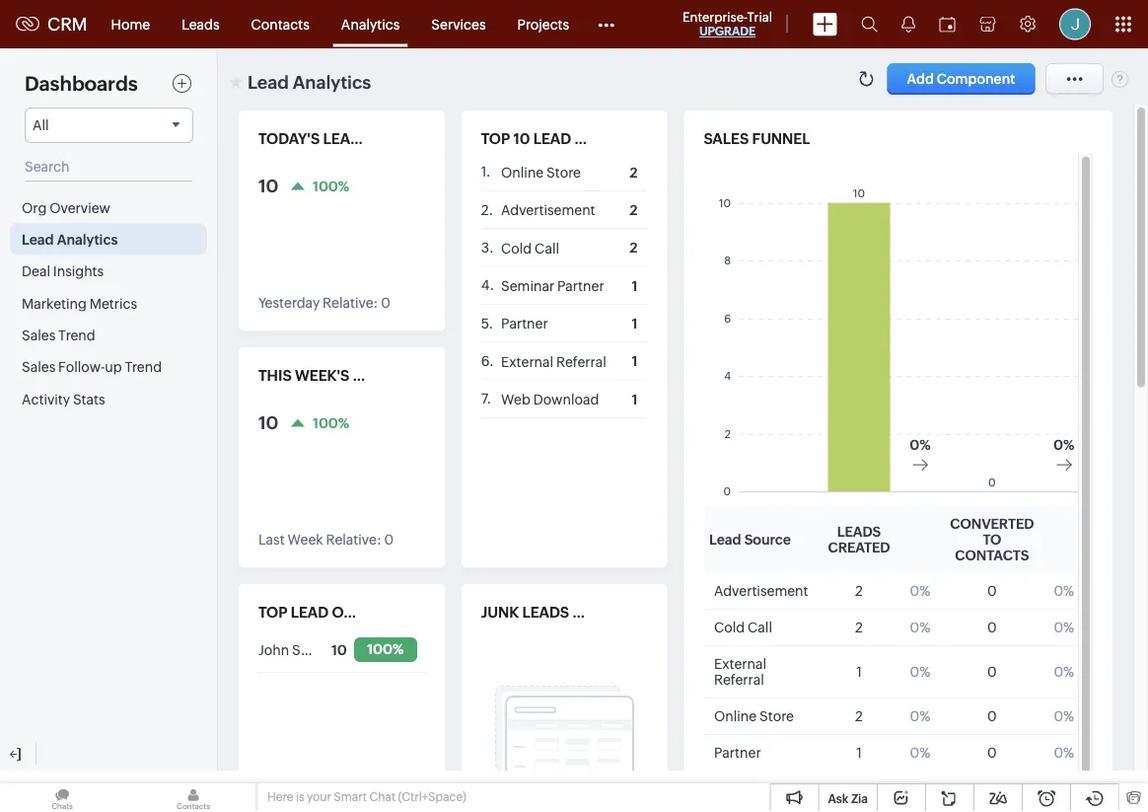 Task type: locate. For each thing, give the bounding box(es) containing it.
analytics up today's leads
[[293, 72, 371, 92]]

top 10 lead sources
[[481, 130, 645, 148]]

relative: right 'week'
[[326, 532, 382, 548]]

0 vertical spatial call
[[535, 240, 560, 256]]

10 up 2. advertisement
[[514, 130, 530, 148]]

activity
[[22, 391, 70, 407]]

1 vertical spatial online
[[714, 708, 757, 724]]

call inside 3. cold call
[[535, 240, 560, 256]]

partner down external referral
[[714, 745, 761, 760]]

0 vertical spatial referral
[[557, 354, 607, 370]]

external up web on the left of page
[[501, 354, 554, 370]]

help image
[[1112, 70, 1129, 88]]

10 right the smith
[[332, 642, 347, 658]]

100% down this week's leads on the top left of page
[[313, 415, 350, 431]]

top up the "john"
[[259, 604, 288, 621]]

7.
[[481, 391, 492, 407]]

1
[[632, 278, 638, 294], [632, 316, 638, 332], [632, 354, 638, 370], [632, 392, 638, 407], [856, 664, 862, 679], [856, 745, 862, 760]]

0 vertical spatial lead
[[534, 130, 572, 148]]

0 horizontal spatial call
[[535, 240, 560, 256]]

0 vertical spatial sales
[[22, 327, 56, 343]]

leads link
[[166, 0, 235, 48]]

2 horizontal spatial partner
[[714, 745, 761, 760]]

1 horizontal spatial cold
[[714, 619, 745, 635]]

relative:
[[323, 295, 378, 311], [326, 532, 382, 548]]

lead analytics up today's leads
[[248, 72, 371, 92]]

cold inside 3. cold call
[[501, 240, 532, 256]]

lead down the contacts
[[248, 72, 289, 92]]

analytics down the overview
[[57, 232, 118, 247]]

referral
[[557, 354, 607, 370], [714, 672, 764, 687]]

0 horizontal spatial online store
[[501, 165, 581, 180]]

1 vertical spatial trend
[[125, 359, 162, 375]]

owners
[[332, 604, 397, 621]]

partner right seminar
[[558, 278, 605, 294]]

week
[[288, 532, 323, 548]]

2
[[630, 165, 638, 180], [630, 202, 638, 218], [630, 240, 638, 256], [855, 583, 863, 599], [855, 619, 863, 635], [855, 708, 863, 724]]

signals image
[[902, 16, 916, 33]]

1 vertical spatial advertisement
[[714, 583, 808, 599]]

2 vertical spatial 100%
[[367, 641, 404, 657]]

leads right "source"
[[837, 524, 881, 539]]

1 horizontal spatial lead analytics
[[248, 72, 371, 92]]

trial
[[748, 9, 773, 24]]

Other Modules field
[[585, 8, 628, 40]]

0 horizontal spatial cold
[[501, 240, 532, 256]]

converted
[[950, 516, 1034, 531]]

leads right week's
[[353, 367, 400, 384]]

1.
[[481, 164, 491, 180]]

leads
[[323, 130, 370, 148], [353, 367, 400, 384], [837, 524, 881, 539], [522, 604, 570, 621]]

advertisement inside 2. advertisement
[[501, 202, 596, 218]]

top lead owners
[[259, 604, 397, 621]]

2 horizontal spatial lead
[[709, 531, 741, 547]]

2 vertical spatial lead
[[709, 531, 741, 547]]

100%
[[313, 178, 350, 194], [313, 415, 350, 431], [367, 641, 404, 657]]

call up 4. seminar partner
[[535, 240, 560, 256]]

2 sales from the top
[[22, 359, 56, 375]]

sales inside "link"
[[22, 359, 56, 375]]

1 horizontal spatial referral
[[714, 672, 764, 687]]

ask
[[828, 792, 849, 805]]

leads right today's
[[323, 130, 370, 148]]

analytics link
[[325, 0, 416, 48]]

10 down this
[[259, 413, 279, 433]]

2. advertisement
[[481, 202, 596, 218]]

0 horizontal spatial online
[[501, 165, 544, 180]]

10
[[514, 130, 530, 148], [259, 176, 279, 196], [259, 413, 279, 433], [332, 642, 347, 658]]

online down external referral
[[714, 708, 757, 724]]

seminar
[[501, 278, 555, 294]]

marketing metrics link
[[10, 287, 207, 319]]

1 horizontal spatial store
[[759, 708, 794, 724]]

online
[[501, 165, 544, 180], [714, 708, 757, 724]]

sales down marketing
[[22, 327, 56, 343]]

store
[[547, 165, 581, 180], [759, 708, 794, 724]]

0 vertical spatial analytics
[[341, 16, 400, 32]]

deal insights link
[[10, 255, 207, 287]]

partner inside 4. seminar partner
[[558, 278, 605, 294]]

top for top 10 lead sources
[[481, 130, 510, 148]]

0 horizontal spatial referral
[[557, 354, 607, 370]]

profile image
[[1060, 8, 1091, 40]]

leads inside leads created
[[837, 524, 881, 539]]

store down external referral
[[759, 708, 794, 724]]

lead up the smith
[[291, 604, 329, 621]]

0 vertical spatial top
[[481, 130, 510, 148]]

0 horizontal spatial external
[[501, 354, 554, 370]]

10 down today's
[[259, 176, 279, 196]]

0 horizontal spatial lead analytics
[[22, 232, 118, 247]]

0 horizontal spatial partner
[[501, 316, 548, 332]]

1 vertical spatial sales
[[22, 359, 56, 375]]

0 vertical spatial partner
[[558, 278, 605, 294]]

overview
[[49, 200, 110, 215]]

sources
[[575, 130, 645, 148]]

0 horizontal spatial store
[[547, 165, 581, 180]]

1 sales from the top
[[22, 327, 56, 343]]

referral inside 6. external referral
[[557, 354, 607, 370]]

1 vertical spatial referral
[[714, 672, 764, 687]]

online right 1.
[[501, 165, 544, 180]]

1 horizontal spatial online store
[[714, 708, 794, 724]]

lead analytics down org overview
[[22, 232, 118, 247]]

1 horizontal spatial top
[[481, 130, 510, 148]]

services link
[[416, 0, 502, 48]]

advertisement up 3. cold call
[[501, 202, 596, 218]]

enterprise-trial upgrade
[[683, 9, 773, 38]]

analytics left services
[[341, 16, 400, 32]]

0 vertical spatial 100%
[[313, 178, 350, 194]]

0 vertical spatial store
[[547, 165, 581, 180]]

upgrade
[[700, 25, 756, 38]]

1 horizontal spatial trend
[[125, 359, 162, 375]]

1 horizontal spatial lead
[[534, 130, 572, 148]]

referral up download
[[557, 354, 607, 370]]

4.
[[481, 277, 494, 293]]

sales trend link
[[10, 319, 207, 351]]

referral inside external referral
[[714, 672, 764, 687]]

call up external referral
[[748, 619, 772, 635]]

0 horizontal spatial lead
[[22, 232, 54, 247]]

activity stats link
[[10, 383, 207, 415]]

lead up deal
[[22, 232, 54, 247]]

0 vertical spatial advertisement
[[501, 202, 596, 218]]

deal insights
[[22, 263, 104, 279]]

call
[[535, 240, 560, 256], [748, 619, 772, 635]]

ask zia
[[828, 792, 868, 805]]

sales up activity
[[22, 359, 56, 375]]

lead left the sources
[[534, 130, 572, 148]]

sales follow-up trend
[[22, 359, 162, 375]]

online store
[[501, 165, 581, 180], [714, 708, 794, 724]]

leads created
[[828, 524, 890, 555]]

0 horizontal spatial advertisement
[[501, 202, 596, 218]]

marketing metrics
[[22, 295, 137, 311]]

100% down today's leads
[[313, 178, 350, 194]]

100% down owners
[[367, 641, 404, 657]]

store down 'top 10 lead sources'
[[547, 165, 581, 180]]

trend down marketing metrics
[[58, 327, 95, 343]]

analytics
[[341, 16, 400, 32], [293, 72, 371, 92], [57, 232, 118, 247]]

1 vertical spatial call
[[748, 619, 772, 635]]

online store up 2. advertisement
[[501, 165, 581, 180]]

1 vertical spatial top
[[259, 604, 288, 621]]

lead left "source"
[[709, 531, 741, 547]]

0 for cold call
[[987, 619, 997, 635]]

referral down the cold call
[[714, 672, 764, 687]]

relative: right "yesterday"
[[323, 295, 378, 311]]

lead source
[[709, 531, 791, 547]]

cold up external referral
[[714, 619, 745, 635]]

partner
[[558, 278, 605, 294], [501, 316, 548, 332], [714, 745, 761, 760]]

0 vertical spatial trend
[[58, 327, 95, 343]]

enterprise-
[[683, 9, 748, 24]]

1 vertical spatial store
[[759, 708, 794, 724]]

1 vertical spatial external
[[714, 656, 766, 672]]

0 vertical spatial lead
[[248, 72, 289, 92]]

cold call
[[714, 619, 772, 635]]

cold
[[501, 240, 532, 256], [714, 619, 745, 635]]

created
[[828, 539, 890, 555]]

services
[[432, 16, 486, 32]]

1 horizontal spatial advertisement
[[714, 583, 808, 599]]

external down the cold call
[[714, 656, 766, 672]]

trend
[[58, 327, 95, 343], [125, 359, 162, 375]]

1 horizontal spatial call
[[748, 619, 772, 635]]

source
[[744, 531, 791, 547]]

5. partner
[[481, 315, 548, 332]]

advertisement up the cold call
[[714, 583, 808, 599]]

cold right the '3.'
[[501, 240, 532, 256]]

sales
[[22, 327, 56, 343], [22, 359, 56, 375]]

1 vertical spatial 100%
[[313, 415, 350, 431]]

top for top lead owners
[[259, 604, 288, 621]]

0 vertical spatial cold
[[501, 240, 532, 256]]

0 vertical spatial online
[[501, 165, 544, 180]]

0 horizontal spatial top
[[259, 604, 288, 621]]

partner right 5.
[[501, 316, 548, 332]]

0 horizontal spatial lead
[[291, 604, 329, 621]]

leads
[[182, 16, 220, 32]]

activity stats
[[22, 391, 105, 407]]

calendar image
[[939, 16, 956, 32]]

1 for web download
[[632, 392, 638, 407]]

1 vertical spatial partner
[[501, 316, 548, 332]]

org overview
[[22, 200, 110, 215]]

5.
[[481, 315, 493, 331]]

crm
[[47, 14, 87, 34]]

online store down external referral
[[714, 708, 794, 724]]

top up 1.
[[481, 130, 510, 148]]

0 vertical spatial external
[[501, 354, 554, 370]]

4. seminar partner
[[481, 277, 605, 294]]

insights
[[53, 263, 104, 279]]

here is your smart chat (ctrl+space)
[[267, 790, 467, 804]]

None button
[[888, 63, 1036, 95]]

(ctrl+space)
[[398, 790, 467, 804]]

1 horizontal spatial lead
[[248, 72, 289, 92]]

sales for sales trend
[[22, 327, 56, 343]]

trend inside "link"
[[125, 359, 162, 375]]

search image
[[862, 16, 878, 33]]

trend right up
[[125, 359, 162, 375]]

up
[[105, 359, 122, 375]]

1 horizontal spatial partner
[[558, 278, 605, 294]]

0 vertical spatial lead analytics
[[248, 72, 371, 92]]



Task type: vqa. For each thing, say whether or not it's contained in the screenshot.
Partner
yes



Task type: describe. For each thing, give the bounding box(es) containing it.
all
[[33, 117, 49, 133]]

your
[[307, 790, 332, 804]]

here
[[267, 790, 294, 804]]

download
[[534, 392, 599, 407]]

org overview link
[[10, 191, 207, 223]]

100% for week's
[[313, 415, 350, 431]]

stats
[[73, 391, 105, 407]]

2 vertical spatial partner
[[714, 745, 761, 760]]

contacts image
[[131, 784, 256, 811]]

search element
[[850, 0, 890, 48]]

zia
[[852, 792, 868, 805]]

funnel
[[753, 130, 811, 148]]

1 for seminar partner
[[632, 278, 638, 294]]

2.
[[481, 202, 493, 218]]

create menu element
[[801, 0, 850, 48]]

profile element
[[1048, 0, 1103, 48]]

projects
[[518, 16, 570, 32]]

smart
[[334, 790, 367, 804]]

chat
[[369, 790, 396, 804]]

contacts
[[955, 547, 1029, 563]]

1 vertical spatial online store
[[714, 708, 794, 724]]

0 for online store
[[987, 708, 997, 724]]

deal
[[22, 263, 50, 279]]

marketing
[[22, 295, 87, 311]]

create menu image
[[813, 12, 838, 36]]

to
[[983, 531, 1001, 547]]

1 vertical spatial analytics
[[293, 72, 371, 92]]

1 vertical spatial lead analytics
[[22, 232, 118, 247]]

leads left 'by'
[[522, 604, 570, 621]]

smith
[[292, 642, 330, 658]]

0 for external referral
[[987, 664, 997, 679]]

1 vertical spatial lead
[[291, 604, 329, 621]]

web
[[501, 392, 531, 407]]

3.
[[481, 240, 494, 255]]

john smith 10
[[259, 642, 347, 658]]

1 for external referral
[[632, 354, 638, 370]]

0 vertical spatial online store
[[501, 165, 581, 180]]

junk leads by source
[[481, 604, 656, 621]]

1 horizontal spatial external
[[714, 656, 766, 672]]

1 vertical spatial lead
[[22, 232, 54, 247]]

this week's leads
[[259, 367, 400, 384]]

last
[[259, 532, 285, 548]]

2 vertical spatial analytics
[[57, 232, 118, 247]]

All field
[[25, 108, 193, 143]]

signals element
[[890, 0, 928, 48]]

projects link
[[502, 0, 585, 48]]

3. cold call
[[481, 240, 560, 256]]

6.
[[481, 353, 494, 369]]

contacts link
[[235, 0, 325, 48]]

yesterday
[[259, 295, 320, 311]]

external referral
[[714, 656, 766, 687]]

1 for partner
[[632, 316, 638, 332]]

sales follow-up trend link
[[10, 351, 207, 383]]

contacts
[[251, 16, 310, 32]]

chats image
[[0, 784, 124, 811]]

john
[[259, 642, 289, 658]]

today's leads
[[259, 130, 370, 148]]

100% for leads
[[313, 178, 350, 194]]

1 vertical spatial relative:
[[326, 532, 382, 548]]

external inside 6. external referral
[[501, 354, 554, 370]]

partner inside '5. partner'
[[501, 316, 548, 332]]

dashboards
[[25, 73, 138, 95]]

sales funnel
[[704, 130, 811, 148]]

7. web download
[[481, 391, 599, 407]]

org
[[22, 200, 47, 215]]

sales for sales follow-up trend
[[22, 359, 56, 375]]

sales trend
[[22, 327, 95, 343]]

home link
[[95, 0, 166, 48]]

by
[[573, 604, 591, 621]]

crm link
[[16, 14, 87, 34]]

0 horizontal spatial trend
[[58, 327, 95, 343]]

follow-
[[58, 359, 105, 375]]

1 horizontal spatial online
[[714, 708, 757, 724]]

0 vertical spatial relative:
[[323, 295, 378, 311]]

lead analytics link
[[10, 223, 207, 255]]

sales
[[704, 130, 749, 148]]

0 for partner
[[987, 745, 997, 760]]

home
[[111, 16, 150, 32]]

yesterday relative: 0
[[259, 295, 391, 311]]

this
[[259, 367, 292, 384]]

last week relative: 0
[[259, 532, 394, 548]]

metrics
[[89, 295, 137, 311]]

0 for advertisement
[[987, 583, 997, 599]]

Search text field
[[25, 153, 192, 182]]

is
[[296, 790, 305, 804]]

today's
[[259, 130, 320, 148]]

week's
[[295, 367, 350, 384]]

junk
[[481, 604, 519, 621]]

1 vertical spatial cold
[[714, 619, 745, 635]]

source
[[595, 604, 656, 621]]

converted to contacts
[[950, 516, 1034, 563]]

6. external referral
[[481, 353, 607, 370]]



